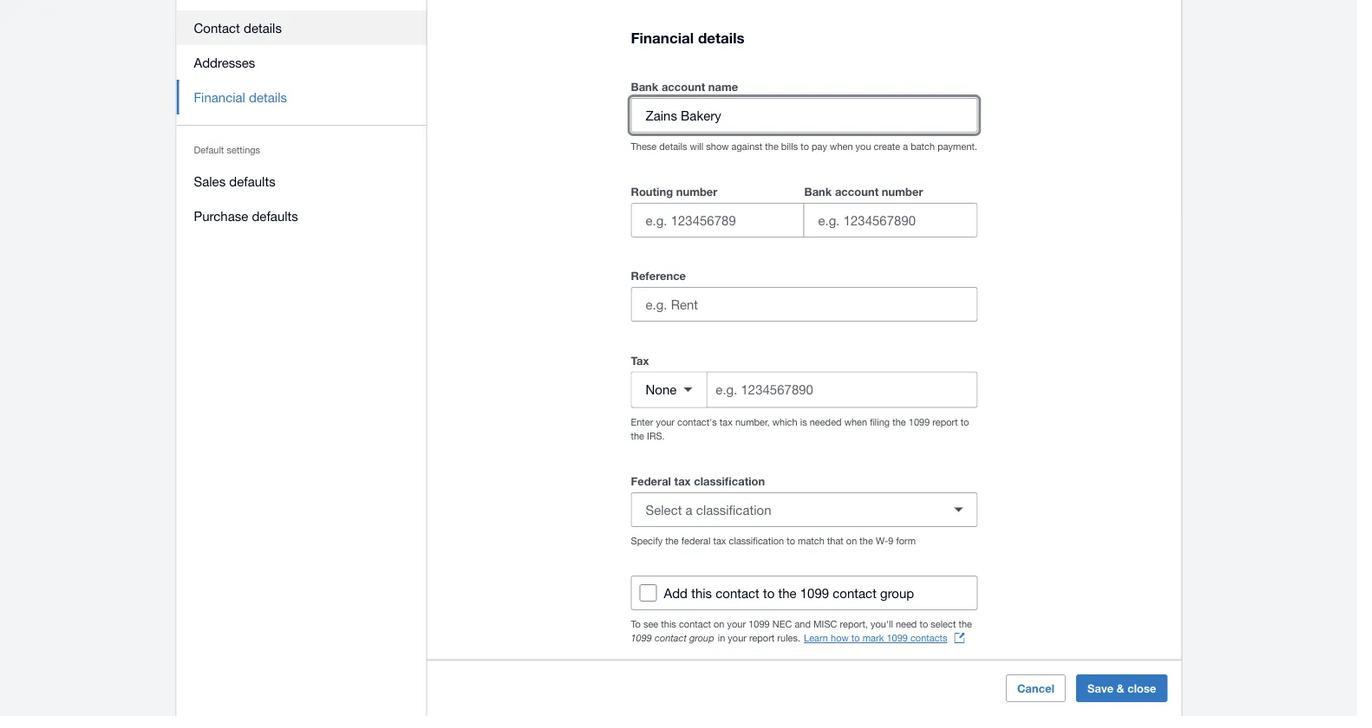 Task type: locate. For each thing, give the bounding box(es) containing it.
0 vertical spatial account
[[662, 80, 705, 94]]

bank account name
[[631, 80, 738, 94]]

contact down add
[[679, 619, 711, 630]]

0 horizontal spatial number
[[676, 185, 718, 199]]

this
[[692, 586, 712, 601], [661, 619, 677, 630]]

the right select
[[959, 619, 972, 630]]

1 horizontal spatial group
[[881, 586, 914, 601]]

0 horizontal spatial this
[[661, 619, 677, 630]]

see
[[644, 619, 659, 630]]

these
[[631, 141, 657, 152]]

0 vertical spatial bank
[[631, 80, 659, 94]]

&
[[1117, 682, 1125, 695]]

1099 inside enter your contact's tax number, which is needed when filing the 1099 report to the irs.
[[909, 417, 930, 428]]

on
[[847, 536, 857, 547], [714, 619, 725, 630]]

classification inside popup button
[[696, 502, 772, 518]]

a inside select a classification popup button
[[686, 502, 693, 518]]

1 vertical spatial your
[[727, 619, 746, 630]]

0 horizontal spatial account
[[662, 80, 705, 94]]

to right filing
[[961, 417, 969, 428]]

defaults down 'sales defaults' link
[[252, 208, 298, 223]]

to left the match
[[787, 536, 795, 547]]

tax left number,
[[720, 417, 733, 428]]

0 horizontal spatial bank
[[631, 80, 659, 94]]

0 horizontal spatial financial
[[194, 89, 245, 105]]

classification
[[694, 475, 765, 489], [696, 502, 772, 518], [729, 536, 784, 547]]

0 vertical spatial defaults
[[229, 173, 276, 189]]

account for name
[[662, 80, 705, 94]]

group
[[631, 181, 978, 238]]

close
[[1128, 682, 1157, 695]]

1 horizontal spatial financial details
[[631, 29, 745, 46]]

select a classification button
[[631, 493, 978, 528]]

report
[[933, 417, 958, 428], [749, 633, 775, 644]]

your up irs.
[[656, 417, 675, 428]]

0 vertical spatial group
[[881, 586, 914, 601]]

1 vertical spatial group
[[690, 633, 715, 644]]

your inside enter your contact's tax number, which is needed when filing the 1099 report to the irs.
[[656, 417, 675, 428]]

sales
[[194, 173, 226, 189]]

tax
[[720, 417, 733, 428], [675, 475, 691, 489], [713, 536, 726, 547]]

group left in
[[690, 633, 715, 644]]

details left will
[[660, 141, 687, 152]]

pay
[[812, 141, 828, 152]]

0 horizontal spatial on
[[714, 619, 725, 630]]

0 vertical spatial this
[[692, 586, 712, 601]]

1099 right filing
[[909, 417, 930, 428]]

your right in
[[728, 633, 747, 644]]

tax inside enter your contact's tax number, which is needed when filing the 1099 report to the irs.
[[720, 417, 733, 428]]

you'll
[[871, 619, 893, 630]]

1 horizontal spatial bank
[[805, 185, 832, 199]]

1 vertical spatial defaults
[[252, 208, 298, 223]]

1 vertical spatial report
[[749, 633, 775, 644]]

a
[[903, 141, 908, 152], [686, 502, 693, 518]]

1 horizontal spatial number
[[882, 185, 923, 199]]

enter your contact's tax number, which is needed when filing the 1099 report to the irs.
[[631, 417, 969, 442]]

0 vertical spatial on
[[847, 536, 857, 547]]

the left w-
[[860, 536, 873, 547]]

financial details
[[631, 29, 745, 46], [194, 89, 287, 105]]

0 vertical spatial financial details
[[631, 29, 745, 46]]

classification for select a classification
[[696, 502, 772, 518]]

1 vertical spatial when
[[845, 417, 868, 428]]

0 vertical spatial tax
[[720, 417, 733, 428]]

1 number from the left
[[676, 185, 718, 199]]

0 horizontal spatial financial details
[[194, 89, 287, 105]]

1 horizontal spatial a
[[903, 141, 908, 152]]

account up bank account number field
[[835, 185, 879, 199]]

0 horizontal spatial report
[[749, 633, 775, 644]]

when left filing
[[845, 417, 868, 428]]

a left batch
[[903, 141, 908, 152]]

group inside to see this contact on your 1099 nec and misc report, you'll need to select the 1099 contact group in your report rules. learn how to mark 1099 contacts
[[690, 633, 715, 644]]

your left nec
[[727, 619, 746, 630]]

when
[[830, 141, 853, 152], [845, 417, 868, 428]]

report down nec
[[749, 633, 775, 644]]

1099
[[909, 417, 930, 428], [800, 586, 829, 601], [749, 619, 770, 630], [631, 633, 652, 644], [887, 633, 908, 644]]

purchase defaults
[[194, 208, 298, 223]]

report right filing
[[933, 417, 958, 428]]

misc
[[814, 619, 838, 630]]

payment.
[[938, 141, 978, 152]]

1 vertical spatial a
[[686, 502, 693, 518]]

1 vertical spatial on
[[714, 619, 725, 630]]

1 vertical spatial this
[[661, 619, 677, 630]]

Reference field
[[632, 288, 977, 321]]

tax
[[631, 354, 649, 368]]

0 vertical spatial classification
[[694, 475, 765, 489]]

Tax text field
[[714, 374, 977, 407]]

1 horizontal spatial report
[[933, 417, 958, 428]]

number up routing number field
[[676, 185, 718, 199]]

menu
[[177, 0, 427, 244]]

financial
[[631, 29, 694, 46], [194, 89, 245, 105]]

1 vertical spatial account
[[835, 185, 879, 199]]

number up bank account number field
[[882, 185, 923, 199]]

this inside to see this contact on your 1099 nec and misc report, you'll need to select the 1099 contact group in your report rules. learn how to mark 1099 contacts
[[661, 619, 677, 630]]

specify
[[631, 536, 663, 547]]

tax right "federal" at bottom
[[713, 536, 726, 547]]

0 vertical spatial financial
[[631, 29, 694, 46]]

bank down pay
[[805, 185, 832, 199]]

1 horizontal spatial account
[[835, 185, 879, 199]]

irs.
[[647, 430, 665, 442]]

0 vertical spatial report
[[933, 417, 958, 428]]

is
[[800, 417, 807, 428]]

a right select
[[686, 502, 693, 518]]

the
[[765, 141, 779, 152], [893, 417, 906, 428], [631, 430, 645, 442], [666, 536, 679, 547], [860, 536, 873, 547], [779, 586, 797, 601], [959, 619, 972, 630]]

1 vertical spatial bank
[[805, 185, 832, 199]]

specify the federal tax classification to match that on the w-9 form
[[631, 536, 916, 547]]

number,
[[736, 417, 770, 428]]

9
[[889, 536, 894, 547]]

against
[[732, 141, 763, 152]]

financial details up bank account name
[[631, 29, 745, 46]]

form
[[897, 536, 916, 547]]

defaults down settings
[[229, 173, 276, 189]]

contact details
[[194, 20, 282, 35]]

defaults
[[229, 173, 276, 189], [252, 208, 298, 223]]

the up nec
[[779, 586, 797, 601]]

save & close
[[1088, 682, 1157, 695]]

federal
[[682, 536, 711, 547]]

1 vertical spatial financial details
[[194, 89, 287, 105]]

classification left the match
[[729, 536, 784, 547]]

0 vertical spatial your
[[656, 417, 675, 428]]

you
[[856, 141, 871, 152]]

routing
[[631, 185, 673, 199]]

0 horizontal spatial group
[[690, 633, 715, 644]]

financial details down "addresses"
[[194, 89, 287, 105]]

bank up these
[[631, 80, 659, 94]]

your
[[656, 417, 675, 428], [727, 619, 746, 630], [728, 633, 747, 644]]

financial down "addresses"
[[194, 89, 245, 105]]

this right add
[[692, 586, 712, 601]]

when left "you"
[[830, 141, 853, 152]]

account
[[662, 80, 705, 94], [835, 185, 879, 199]]

the right filing
[[893, 417, 906, 428]]

this right see
[[661, 619, 677, 630]]

name
[[709, 80, 738, 94]]

account left name
[[662, 80, 705, 94]]

bank for bank account name
[[631, 80, 659, 94]]

0 horizontal spatial a
[[686, 502, 693, 518]]

select a classification
[[646, 502, 772, 518]]

default settings
[[194, 144, 260, 156]]

financial up bank account name
[[631, 29, 694, 46]]

on up in
[[714, 619, 725, 630]]

2 vertical spatial tax
[[713, 536, 726, 547]]

batch
[[911, 141, 935, 152]]

to
[[801, 141, 809, 152], [961, 417, 969, 428], [787, 536, 795, 547], [763, 586, 775, 601], [920, 619, 928, 630], [852, 633, 860, 644]]

defaults inside "link"
[[252, 208, 298, 223]]

tax right federal
[[675, 475, 691, 489]]

classification down the federal tax classification
[[696, 502, 772, 518]]

to see this contact on your 1099 nec and misc report, you'll need to select the 1099 contact group in your report rules. learn how to mark 1099 contacts
[[631, 619, 972, 644]]

bank for bank account number
[[805, 185, 832, 199]]

bills
[[781, 141, 798, 152]]

learn
[[804, 633, 828, 644]]

contact
[[716, 586, 760, 601], [833, 586, 877, 601], [679, 619, 711, 630], [655, 633, 687, 644]]

defaults for sales defaults
[[229, 173, 276, 189]]

group up need
[[881, 586, 914, 601]]

on right that
[[847, 536, 857, 547]]

match
[[798, 536, 825, 547]]

classification up "select a classification"
[[694, 475, 765, 489]]

tax for tax
[[720, 417, 733, 428]]

group
[[881, 586, 914, 601], [690, 633, 715, 644]]

contact down see
[[655, 633, 687, 644]]

bank account number
[[805, 185, 923, 199]]

1 horizontal spatial this
[[692, 586, 712, 601]]

1 horizontal spatial on
[[847, 536, 857, 547]]

number
[[676, 185, 718, 199], [882, 185, 923, 199]]

1 vertical spatial classification
[[696, 502, 772, 518]]

Bank account name field
[[632, 99, 977, 132]]

add this contact to the 1099 contact group
[[664, 586, 914, 601]]

to inside enter your contact's tax number, which is needed when filing the 1099 report to the irs.
[[961, 417, 969, 428]]

contact up report,
[[833, 586, 877, 601]]

addresses
[[194, 55, 255, 70]]

details
[[244, 20, 282, 35], [698, 29, 745, 46], [249, 89, 287, 105], [660, 141, 687, 152]]

bank
[[631, 80, 659, 94], [805, 185, 832, 199]]



Task type: vqa. For each thing, say whether or not it's contained in the screenshot.
Item
no



Task type: describe. For each thing, give the bounding box(es) containing it.
filing
[[870, 417, 890, 428]]

save & close button
[[1077, 675, 1168, 703]]

select
[[931, 619, 956, 630]]

sales defaults
[[194, 173, 276, 189]]

select
[[646, 502, 682, 518]]

Routing number field
[[632, 204, 804, 237]]

when inside enter your contact's tax number, which is needed when filing the 1099 report to the irs.
[[845, 417, 868, 428]]

learn how to mark 1099 contacts link
[[804, 632, 965, 646]]

1099 down need
[[887, 633, 908, 644]]

add
[[664, 586, 688, 601]]

purchase defaults link
[[177, 199, 427, 233]]

0 vertical spatial a
[[903, 141, 908, 152]]

1099 left nec
[[749, 619, 770, 630]]

to down report,
[[852, 633, 860, 644]]

w-
[[876, 536, 889, 547]]

account for number
[[835, 185, 879, 199]]

0 vertical spatial when
[[830, 141, 853, 152]]

details up name
[[698, 29, 745, 46]]

1 vertical spatial financial
[[194, 89, 245, 105]]

classification for federal tax classification
[[694, 475, 765, 489]]

none button
[[632, 373, 707, 407]]

1099 down to
[[631, 633, 652, 644]]

to up contacts in the right bottom of the page
[[920, 619, 928, 630]]

Bank account number field
[[805, 204, 977, 237]]

report,
[[840, 619, 868, 630]]

sales defaults link
[[177, 164, 427, 199]]

purchase
[[194, 208, 248, 223]]

show
[[706, 141, 729, 152]]

how
[[831, 633, 849, 644]]

cancel
[[1017, 682, 1055, 695]]

details right contact
[[244, 20, 282, 35]]

contact details link
[[177, 10, 427, 45]]

the inside to see this contact on your 1099 nec and misc report, you'll need to select the 1099 contact group in your report rules. learn how to mark 1099 contacts
[[959, 619, 972, 630]]

will
[[690, 141, 704, 152]]

defaults for purchase defaults
[[252, 208, 298, 223]]

menu containing contact details
[[177, 0, 427, 244]]

which
[[773, 417, 798, 428]]

reference
[[631, 269, 686, 283]]

federal
[[631, 475, 671, 489]]

1 horizontal spatial financial
[[631, 29, 694, 46]]

in
[[718, 633, 725, 644]]

on inside to see this contact on your 1099 nec and misc report, you'll need to select the 1099 contact group in your report rules. learn how to mark 1099 contacts
[[714, 619, 725, 630]]

federal tax classification
[[631, 475, 765, 489]]

mark
[[863, 633, 884, 644]]

contacts
[[911, 633, 948, 644]]

1099 up misc
[[800, 586, 829, 601]]

to left pay
[[801, 141, 809, 152]]

these details will show against the bills to pay when you create a batch payment.
[[631, 141, 978, 152]]

1 vertical spatial tax
[[675, 475, 691, 489]]

contact up in
[[716, 586, 760, 601]]

tax for federal tax classification
[[713, 536, 726, 547]]

nec
[[773, 619, 792, 630]]

rules.
[[778, 633, 801, 644]]

need
[[896, 619, 917, 630]]

financial details link
[[177, 80, 427, 115]]

addresses link
[[177, 45, 427, 80]]

save
[[1088, 682, 1114, 695]]

2 vertical spatial your
[[728, 633, 747, 644]]

2 number from the left
[[882, 185, 923, 199]]

to
[[631, 619, 641, 630]]

2 vertical spatial classification
[[729, 536, 784, 547]]

cancel button
[[1006, 675, 1066, 703]]

create
[[874, 141, 901, 152]]

to up nec
[[763, 586, 775, 601]]

that
[[827, 536, 844, 547]]

details down addresses "link"
[[249, 89, 287, 105]]

contact
[[194, 20, 240, 35]]

group containing routing number
[[631, 181, 978, 238]]

needed
[[810, 417, 842, 428]]

report inside enter your contact's tax number, which is needed when filing the 1099 report to the irs.
[[933, 417, 958, 428]]

reference group
[[631, 266, 978, 322]]

default
[[194, 144, 224, 156]]

the down enter
[[631, 430, 645, 442]]

the left bills
[[765, 141, 779, 152]]

contact's
[[678, 417, 717, 428]]

routing number
[[631, 185, 718, 199]]

the left "federal" at bottom
[[666, 536, 679, 547]]

none
[[646, 382, 677, 397]]

report inside to see this contact on your 1099 nec and misc report, you'll need to select the 1099 contact group in your report rules. learn how to mark 1099 contacts
[[749, 633, 775, 644]]

and
[[795, 619, 811, 630]]

settings
[[227, 144, 260, 156]]

enter
[[631, 417, 654, 428]]



